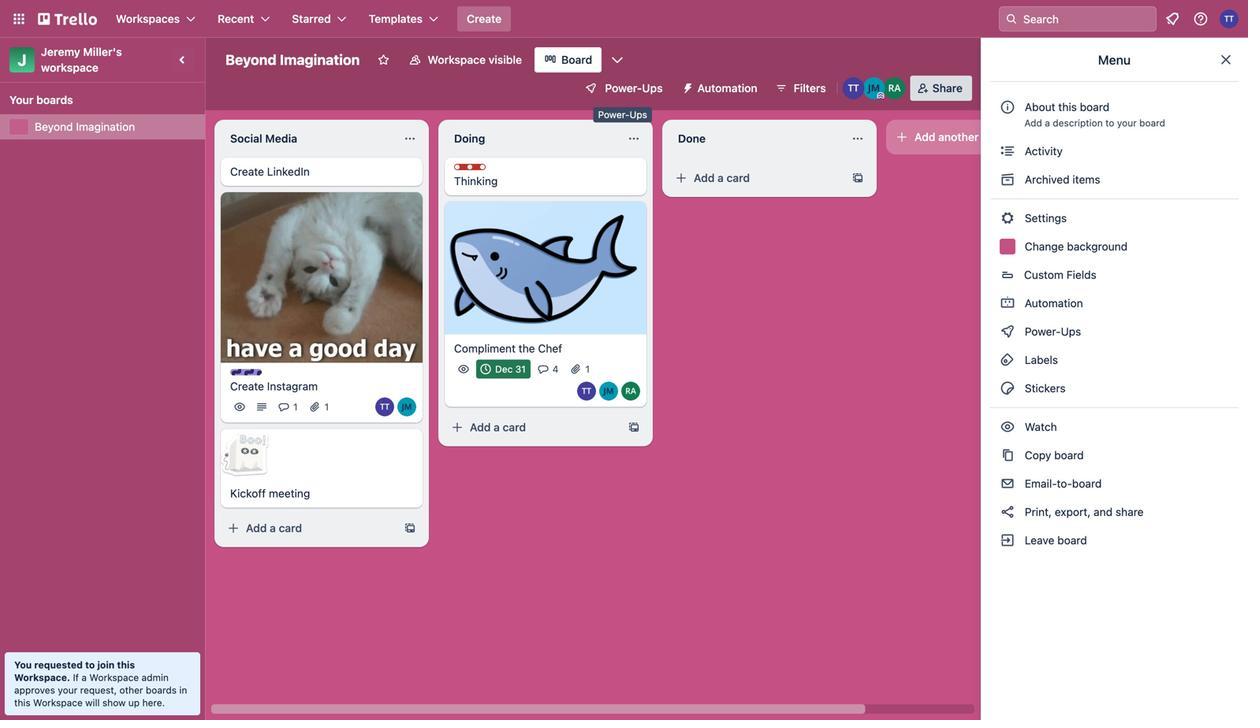 Task type: locate. For each thing, give the bounding box(es) containing it.
0 horizontal spatial card
[[279, 522, 302, 535]]

sm image inside stickers link
[[1000, 381, 1016, 397]]

0 horizontal spatial to
[[85, 660, 95, 671]]

to up activity link on the top of page
[[1106, 118, 1115, 129]]

add down dec 31 checkbox
[[470, 421, 491, 434]]

1 horizontal spatial beyond
[[226, 51, 277, 68]]

a down done text field
[[718, 172, 724, 185]]

add down "done"
[[694, 172, 715, 185]]

change background
[[1022, 240, 1128, 253]]

sm image inside copy board link
[[1000, 448, 1016, 464]]

labels
[[1022, 354, 1058, 367]]

1 horizontal spatial automation
[[1022, 297, 1083, 310]]

show
[[102, 698, 126, 709]]

1 horizontal spatial this
[[117, 660, 135, 671]]

card down done text field
[[727, 172, 750, 185]]

this inside the you requested to join this workspace.
[[117, 660, 135, 671]]

0 horizontal spatial imagination
[[76, 120, 135, 133]]

watch link
[[991, 415, 1239, 440]]

sm image left archived
[[1000, 172, 1016, 188]]

card down dec 31
[[503, 421, 526, 434]]

2 vertical spatial workspace
[[33, 698, 83, 709]]

imagination down your boards with 1 items element
[[76, 120, 135, 133]]

0 horizontal spatial beyond
[[35, 120, 73, 133]]

beyond imagination down your boards with 1 items element
[[35, 120, 135, 133]]

2 vertical spatial add a card
[[246, 522, 302, 535]]

sm image inside archived items link
[[1000, 172, 1016, 188]]

power-
[[605, 82, 642, 95], [598, 109, 630, 120], [1025, 325, 1061, 338]]

this down approves
[[14, 698, 31, 709]]

back to home image
[[38, 6, 97, 32]]

2 vertical spatial create
[[230, 380, 264, 393]]

2 horizontal spatial add a card button
[[669, 166, 845, 191]]

1 vertical spatial your
[[58, 685, 77, 696]]

beyond down recent popup button
[[226, 51, 277, 68]]

sm image inside the leave board link
[[1000, 533, 1016, 549]]

ups inside power-ups button
[[642, 82, 663, 95]]

1 vertical spatial beyond imagination
[[35, 120, 135, 133]]

workspace navigation collapse icon image
[[172, 49, 194, 71]]

automation up done text field
[[698, 82, 758, 95]]

sm image inside the automation link
[[1000, 296, 1016, 312]]

add a card for social media
[[246, 522, 302, 535]]

sm image inside print, export, and share link
[[1000, 505, 1016, 521]]

automation inside 'button'
[[698, 82, 758, 95]]

thinking link
[[454, 174, 637, 189]]

email-to-board link
[[991, 472, 1239, 497]]

1 vertical spatial to
[[85, 660, 95, 671]]

1 horizontal spatial boards
[[146, 685, 177, 696]]

power-ups
[[605, 82, 663, 95], [598, 109, 647, 120], [1022, 325, 1085, 338]]

a down about
[[1045, 118, 1050, 129]]

sm image left leave
[[1000, 533, 1016, 549]]

1 vertical spatial card
[[503, 421, 526, 434]]

board
[[1080, 101, 1110, 114], [1140, 118, 1166, 129], [1055, 449, 1084, 462], [1073, 478, 1102, 491], [1058, 534, 1087, 547]]

2 vertical spatial add a card button
[[221, 516, 398, 542]]

to inside about this board add a description to your board
[[1106, 118, 1115, 129]]

create from template… image for add a card "button" to the right
[[852, 172, 864, 185]]

2 horizontal spatial 1
[[586, 364, 590, 375]]

2 horizontal spatial workspace
[[428, 53, 486, 66]]

sm image up "done"
[[676, 76, 698, 98]]

1 horizontal spatial card
[[503, 421, 526, 434]]

add a card
[[694, 172, 750, 185], [470, 421, 526, 434], [246, 522, 302, 535]]

0 horizontal spatial 1
[[293, 402, 298, 413]]

4 sm image from the top
[[1000, 448, 1016, 464]]

add down about
[[1025, 118, 1043, 129]]

a down kickoff meeting
[[270, 522, 276, 535]]

Search field
[[1018, 7, 1156, 31]]

5 sm image from the top
[[1000, 505, 1016, 521]]

change
[[1025, 240, 1064, 253]]

create down "color: purple, title: none" icon
[[230, 380, 264, 393]]

create instagram
[[230, 380, 318, 393]]

Doing text field
[[445, 126, 618, 151]]

chef
[[538, 342, 562, 355]]

if a workspace admin approves your request, other boards in this workspace will show up here.
[[14, 673, 187, 709]]

print, export, and share
[[1022, 506, 1144, 519]]

export,
[[1055, 506, 1091, 519]]

your inside about this board add a description to your board
[[1117, 118, 1137, 129]]

0 vertical spatial ups
[[642, 82, 663, 95]]

templates
[[369, 12, 423, 25]]

automation down custom fields
[[1022, 297, 1083, 310]]

2 horizontal spatial card
[[727, 172, 750, 185]]

1 vertical spatial add a card
[[470, 421, 526, 434]]

0 vertical spatial power-
[[605, 82, 642, 95]]

1 down instagram
[[293, 402, 298, 413]]

terry turtle (terryturtle) image left jeremy miller (jeremymiller198) icon
[[577, 382, 596, 401]]

templates button
[[359, 6, 448, 32]]

0 vertical spatial jeremy miller (jeremymiller198) image
[[863, 77, 885, 99]]

sm image left email-
[[1000, 476, 1016, 492]]

workspace left visible
[[428, 53, 486, 66]]

add down kickoff
[[246, 522, 267, 535]]

1 vertical spatial power-
[[598, 109, 630, 120]]

2 vertical spatial card
[[279, 522, 302, 535]]

0 vertical spatial to
[[1106, 118, 1115, 129]]

create down social
[[230, 165, 264, 178]]

sm image
[[676, 76, 698, 98], [1000, 144, 1016, 159], [1000, 172, 1016, 188], [1000, 211, 1016, 226], [1000, 381, 1016, 397], [1000, 420, 1016, 435], [1000, 476, 1016, 492], [1000, 533, 1016, 549]]

ups down the automation link
[[1061, 325, 1082, 338]]

board up to-
[[1055, 449, 1084, 462]]

0 horizontal spatial jeremy miller (jeremymiller198) image
[[398, 398, 416, 417]]

0 vertical spatial this
[[1059, 101, 1077, 114]]

jeremy miller (jeremymiller198) image
[[599, 382, 618, 401]]

1 vertical spatial power-ups
[[598, 109, 647, 120]]

jeremy miller (jeremymiller198) image for terry turtle (terryturtle) image to the left
[[398, 398, 416, 417]]

power-ups down power-ups button
[[598, 109, 647, 120]]

create inside button
[[467, 12, 502, 25]]

power-ups button
[[574, 76, 672, 101]]

sm image inside the labels link
[[1000, 353, 1016, 368]]

thoughts thinking
[[454, 165, 514, 188]]

1 horizontal spatial create from template… image
[[852, 172, 864, 185]]

sm image left settings
[[1000, 211, 1016, 226]]

add inside button
[[915, 131, 936, 144]]

create for create
[[467, 12, 502, 25]]

copy board
[[1022, 449, 1084, 462]]

1 vertical spatial jeremy miller (jeremymiller198) image
[[398, 398, 416, 417]]

1 vertical spatial workspace
[[89, 673, 139, 684]]

1 horizontal spatial terry turtle (terryturtle) image
[[577, 382, 596, 401]]

0 vertical spatial workspace
[[428, 53, 486, 66]]

beyond
[[226, 51, 277, 68], [35, 120, 73, 133]]

sm image for activity
[[1000, 144, 1016, 159]]

a down dec 31 checkbox
[[494, 421, 500, 434]]

add for add a card "button" related to social media
[[246, 522, 267, 535]]

imagination
[[280, 51, 360, 68], [76, 120, 135, 133]]

share
[[933, 82, 963, 95]]

add a card button
[[669, 166, 845, 191], [445, 415, 622, 440], [221, 516, 398, 542]]

board down export,
[[1058, 534, 1087, 547]]

create up workspace visible
[[467, 12, 502, 25]]

0 vertical spatial create
[[467, 12, 502, 25]]

imagination down starred dropdown button
[[280, 51, 360, 68]]

3 sm image from the top
[[1000, 353, 1016, 368]]

print,
[[1025, 506, 1052, 519]]

terry turtle (terryturtle) image down create instagram link
[[375, 398, 394, 417]]

card for doing
[[503, 421, 526, 434]]

1 horizontal spatial your
[[1117, 118, 1137, 129]]

archived items
[[1022, 173, 1101, 186]]

linkedin
[[267, 165, 310, 178]]

terry turtle (terryturtle) image right open information menu image
[[1220, 9, 1239, 28]]

ups down power-ups button
[[630, 109, 647, 120]]

0 vertical spatial your
[[1117, 118, 1137, 129]]

0 vertical spatial imagination
[[280, 51, 360, 68]]

sm image inside activity link
[[1000, 144, 1016, 159]]

boards
[[36, 93, 73, 106], [146, 685, 177, 696]]

0 vertical spatial card
[[727, 172, 750, 185]]

power- down power-ups button
[[598, 109, 630, 120]]

1 horizontal spatial imagination
[[280, 51, 360, 68]]

1 horizontal spatial add a card
[[470, 421, 526, 434]]

imagination inside text field
[[280, 51, 360, 68]]

power- inside "link"
[[1025, 325, 1061, 338]]

you
[[14, 660, 32, 671]]

0 horizontal spatial automation
[[698, 82, 758, 95]]

workspaces
[[116, 12, 180, 25]]

sm image left watch
[[1000, 420, 1016, 435]]

your
[[9, 93, 34, 106]]

power-ups inside tooltip
[[598, 109, 647, 120]]

add a card button down kickoff meeting link
[[221, 516, 398, 542]]

requested
[[34, 660, 83, 671]]

0 vertical spatial beyond imagination
[[226, 51, 360, 68]]

ups
[[642, 82, 663, 95], [630, 109, 647, 120], [1061, 325, 1082, 338]]

1 down create instagram link
[[325, 402, 329, 413]]

2 vertical spatial power-
[[1025, 325, 1061, 338]]

kickoff
[[230, 488, 266, 501]]

beyond imagination link
[[35, 119, 196, 135]]

terry turtle (terryturtle) image
[[1220, 9, 1239, 28], [577, 382, 596, 401], [375, 398, 394, 417]]

card
[[727, 172, 750, 185], [503, 421, 526, 434], [279, 522, 302, 535]]

beyond imagination inside text field
[[226, 51, 360, 68]]

a for create from template… icon related to add a card "button" to the right
[[718, 172, 724, 185]]

leave board link
[[991, 528, 1239, 554]]

jeremy miller (jeremymiller198) image
[[863, 77, 885, 99], [398, 398, 416, 417]]

visible
[[489, 53, 522, 66]]

1 horizontal spatial jeremy miller (jeremymiller198) image
[[863, 77, 885, 99]]

a
[[1045, 118, 1050, 129], [718, 172, 724, 185], [494, 421, 500, 434], [270, 522, 276, 535], [82, 673, 87, 684]]

Social Media text field
[[221, 126, 394, 151]]

recent button
[[208, 6, 279, 32]]

kickoff meeting link
[[230, 486, 413, 502]]

1 horizontal spatial 1
[[325, 402, 329, 413]]

0 horizontal spatial workspace
[[33, 698, 83, 709]]

1 vertical spatial boards
[[146, 685, 177, 696]]

sm image right "list"
[[1000, 144, 1016, 159]]

automation
[[698, 82, 758, 95], [1022, 297, 1083, 310]]

power-ups up labels on the right of the page
[[1022, 325, 1085, 338]]

1 horizontal spatial add a card button
[[445, 415, 622, 440]]

kickoff meeting
[[230, 488, 310, 501]]

1 for 1
[[325, 402, 329, 413]]

primary element
[[0, 0, 1249, 38]]

workspace
[[428, 53, 486, 66], [89, 673, 139, 684], [33, 698, 83, 709]]

0 vertical spatial power-ups
[[605, 82, 663, 95]]

compliment the chef link
[[454, 341, 637, 357]]

boards down admin
[[146, 685, 177, 696]]

0 horizontal spatial your
[[58, 685, 77, 696]]

0 horizontal spatial create from template… image
[[404, 523, 416, 535]]

1 horizontal spatial to
[[1106, 118, 1115, 129]]

sm image inside power-ups "link"
[[1000, 324, 1016, 340]]

to left join
[[85, 660, 95, 671]]

your
[[1117, 118, 1137, 129], [58, 685, 77, 696]]

stickers
[[1022, 382, 1066, 395]]

your boards with 1 items element
[[9, 91, 188, 110]]

color: purple, title: none image
[[230, 370, 262, 376]]

1 vertical spatial create
[[230, 165, 264, 178]]

items
[[1073, 173, 1101, 186]]

add a card down "done"
[[694, 172, 750, 185]]

card down meeting
[[279, 522, 302, 535]]

add a card button down 31
[[445, 415, 622, 440]]

2 horizontal spatial this
[[1059, 101, 1077, 114]]

to
[[1106, 118, 1115, 129], [85, 660, 95, 671]]

pete ghost image
[[220, 430, 270, 480]]

0 vertical spatial beyond
[[226, 51, 277, 68]]

power- up power-ups tooltip
[[605, 82, 642, 95]]

color: bold red, title: "thoughts" element
[[454, 164, 514, 176]]

1 horizontal spatial workspace
[[89, 673, 139, 684]]

Board name text field
[[218, 47, 368, 73]]

beyond down your boards
[[35, 120, 73, 133]]

this right join
[[117, 660, 135, 671]]

this inside if a workspace admin approves your request, other boards in this workspace will show up here.
[[14, 698, 31, 709]]

sm image for power-ups
[[1000, 324, 1016, 340]]

your down if
[[58, 685, 77, 696]]

if
[[73, 673, 79, 684]]

1 horizontal spatial beyond imagination
[[226, 51, 360, 68]]

1 vertical spatial ups
[[630, 109, 647, 120]]

settings link
[[991, 206, 1239, 231]]

0 horizontal spatial beyond imagination
[[35, 120, 135, 133]]

1 vertical spatial beyond
[[35, 120, 73, 133]]

2 vertical spatial ups
[[1061, 325, 1082, 338]]

jeremy
[[41, 45, 80, 58]]

power- up labels on the right of the page
[[1025, 325, 1061, 338]]

0 horizontal spatial this
[[14, 698, 31, 709]]

sm image
[[1000, 296, 1016, 312], [1000, 324, 1016, 340], [1000, 353, 1016, 368], [1000, 448, 1016, 464], [1000, 505, 1016, 521]]

1 sm image from the top
[[1000, 296, 1016, 312]]

this up description
[[1059, 101, 1077, 114]]

workspace visible
[[428, 53, 522, 66]]

0 vertical spatial automation
[[698, 82, 758, 95]]

1 vertical spatial add a card button
[[445, 415, 622, 440]]

ups up power-ups tooltip
[[642, 82, 663, 95]]

your up activity link on the top of page
[[1117, 118, 1137, 129]]

your inside if a workspace admin approves your request, other boards in this workspace will show up here.
[[58, 685, 77, 696]]

0 horizontal spatial boards
[[36, 93, 73, 106]]

social media
[[230, 132, 297, 145]]

add left another
[[915, 131, 936, 144]]

join
[[97, 660, 115, 671]]

workspace down join
[[89, 673, 139, 684]]

0 vertical spatial add a card
[[694, 172, 750, 185]]

1 vertical spatial this
[[117, 660, 135, 671]]

31
[[516, 364, 526, 375]]

sm image for settings
[[1000, 211, 1016, 226]]

this
[[1059, 101, 1077, 114], [117, 660, 135, 671], [14, 698, 31, 709]]

0 vertical spatial add a card button
[[669, 166, 845, 191]]

approves
[[14, 685, 55, 696]]

beyond imagination down starred on the left top
[[226, 51, 360, 68]]

will
[[85, 698, 100, 709]]

2 vertical spatial power-ups
[[1022, 325, 1085, 338]]

2 sm image from the top
[[1000, 324, 1016, 340]]

add
[[1025, 118, 1043, 129], [915, 131, 936, 144], [694, 172, 715, 185], [470, 421, 491, 434], [246, 522, 267, 535]]

sm image left stickers
[[1000, 381, 1016, 397]]

sm image inside settings link
[[1000, 211, 1016, 226]]

sm image inside email-to-board link
[[1000, 476, 1016, 492]]

workspace down approves
[[33, 698, 83, 709]]

2 vertical spatial this
[[14, 698, 31, 709]]

1 right 4
[[586, 364, 590, 375]]

add a card for doing
[[470, 421, 526, 434]]

sm image for watch
[[1000, 420, 1016, 435]]

add inside about this board add a description to your board
[[1025, 118, 1043, 129]]

add a card button for doing
[[445, 415, 622, 440]]

sm image inside watch link
[[1000, 420, 1016, 435]]

sm image for automation
[[1000, 296, 1016, 312]]

beyond imagination
[[226, 51, 360, 68], [35, 120, 135, 133]]

0 vertical spatial create from template… image
[[852, 172, 864, 185]]

in
[[179, 685, 187, 696]]

1 vertical spatial create from template… image
[[404, 523, 416, 535]]

0 horizontal spatial add a card
[[246, 522, 302, 535]]

add a card down dec 31 checkbox
[[470, 421, 526, 434]]

create linkedin link
[[230, 164, 413, 180]]

power-ups up power-ups tooltip
[[605, 82, 663, 95]]

0 horizontal spatial add a card button
[[221, 516, 398, 542]]

boards right your
[[36, 93, 73, 106]]

add a card down kickoff meeting
[[246, 522, 302, 535]]

stickers link
[[991, 376, 1239, 401]]

a right if
[[82, 673, 87, 684]]

create from template… image
[[852, 172, 864, 185], [404, 523, 416, 535]]

add a card button down done text field
[[669, 166, 845, 191]]



Task type: describe. For each thing, give the bounding box(es) containing it.
add for add a card "button" to the right
[[694, 172, 715, 185]]

recent
[[218, 12, 254, 25]]

thinking
[[454, 175, 498, 188]]

compliment the chef
[[454, 342, 562, 355]]

2 horizontal spatial terry turtle (terryturtle) image
[[1220, 9, 1239, 28]]

star or unstar board image
[[377, 54, 390, 66]]

compliment
[[454, 342, 516, 355]]

share button
[[911, 76, 972, 101]]

workspace.
[[14, 673, 70, 684]]

board up print, export, and share on the bottom right of the page
[[1073, 478, 1102, 491]]

sm image inside automation 'button'
[[676, 76, 698, 98]]

jeremy miller's workspace
[[41, 45, 125, 74]]

power-ups inside button
[[605, 82, 663, 95]]

admin
[[142, 673, 169, 684]]

sm image for archived items
[[1000, 172, 1016, 188]]

activity link
[[991, 139, 1239, 164]]

fields
[[1067, 269, 1097, 282]]

email-to-board
[[1022, 478, 1102, 491]]

copy
[[1025, 449, 1052, 462]]

and
[[1094, 506, 1113, 519]]

doing
[[454, 132, 485, 145]]

create button
[[457, 6, 511, 32]]

social
[[230, 132, 262, 145]]

to-
[[1057, 478, 1073, 491]]

instagram
[[267, 380, 318, 393]]

create for create linkedin
[[230, 165, 264, 178]]

activity
[[1022, 145, 1063, 158]]

up
[[128, 698, 140, 709]]

custom fields
[[1025, 269, 1097, 282]]

labels link
[[991, 348, 1239, 373]]

ups inside power-ups tooltip
[[630, 109, 647, 120]]

sm image for copy board
[[1000, 448, 1016, 464]]

print, export, and share link
[[991, 500, 1239, 525]]

media
[[265, 132, 297, 145]]

card for social media
[[279, 522, 302, 535]]

about this board add a description to your board
[[1025, 101, 1166, 129]]

change background link
[[991, 234, 1239, 259]]

sm image for labels
[[1000, 353, 1016, 368]]

j
[[18, 50, 27, 69]]

workspaces button
[[106, 6, 205, 32]]

1 vertical spatial imagination
[[76, 120, 135, 133]]

add for 'add another list' button
[[915, 131, 936, 144]]

sm image for email-to-board
[[1000, 476, 1016, 492]]

add for add a card "button" for doing
[[470, 421, 491, 434]]

the
[[519, 342, 535, 355]]

workspace inside 'button'
[[428, 53, 486, 66]]

this member is an admin of this board. image
[[878, 92, 885, 99]]

open information menu image
[[1193, 11, 1209, 27]]

beyond inside text field
[[226, 51, 277, 68]]

add a card button for social media
[[221, 516, 398, 542]]

board
[[562, 53, 593, 66]]

another
[[939, 131, 979, 144]]

power- inside button
[[605, 82, 642, 95]]

1 vertical spatial automation
[[1022, 297, 1083, 310]]

to inside the you requested to join this workspace.
[[85, 660, 95, 671]]

about
[[1025, 101, 1056, 114]]

4
[[553, 364, 559, 375]]

archived
[[1025, 173, 1070, 186]]

your boards
[[9, 93, 73, 106]]

workspace visible button
[[399, 47, 532, 73]]

customize views image
[[610, 52, 626, 68]]

search image
[[1006, 13, 1018, 25]]

power- inside tooltip
[[598, 109, 630, 120]]

this inside about this board add a description to your board
[[1059, 101, 1077, 114]]

dec 31
[[495, 364, 526, 375]]

sm image for print, export, and share
[[1000, 505, 1016, 521]]

a for add a card "button" related to social media's create from template… icon
[[270, 522, 276, 535]]

ups inside power-ups "link"
[[1061, 325, 1082, 338]]

custom fields button
[[991, 263, 1239, 288]]

Done text field
[[669, 126, 842, 151]]

board link
[[535, 47, 602, 73]]

archived items link
[[991, 167, 1239, 192]]

2 horizontal spatial add a card
[[694, 172, 750, 185]]

automation button
[[676, 76, 767, 101]]

background
[[1067, 240, 1128, 253]]

power-ups inside "link"
[[1022, 325, 1085, 338]]

custom
[[1025, 269, 1064, 282]]

starred button
[[283, 6, 356, 32]]

sm image for leave board
[[1000, 533, 1016, 549]]

power-ups link
[[991, 319, 1239, 345]]

a for create from template… image
[[494, 421, 500, 434]]

watch
[[1022, 421, 1060, 434]]

copy board link
[[991, 443, 1239, 468]]

board up activity link on the top of page
[[1140, 118, 1166, 129]]

dec
[[495, 364, 513, 375]]

a inside if a workspace admin approves your request, other boards in this workspace will show up here.
[[82, 673, 87, 684]]

boards inside if a workspace admin approves your request, other boards in this workspace will show up here.
[[146, 685, 177, 696]]

email-
[[1025, 478, 1057, 491]]

menu
[[1099, 52, 1131, 67]]

0 horizontal spatial terry turtle (terryturtle) image
[[375, 398, 394, 417]]

board up description
[[1080, 101, 1110, 114]]

thoughts
[[470, 165, 514, 176]]

0 vertical spatial boards
[[36, 93, 73, 106]]

list
[[982, 131, 997, 144]]

automation link
[[991, 291, 1239, 316]]

ruby anderson (rubyanderson7) image
[[622, 382, 640, 401]]

workspace
[[41, 61, 99, 74]]

0 notifications image
[[1163, 9, 1182, 28]]

other
[[120, 685, 143, 696]]

create from template… image
[[628, 422, 640, 434]]

create instagram link
[[230, 379, 413, 395]]

1 for 4
[[586, 364, 590, 375]]

filters
[[794, 82, 826, 95]]

add another list button
[[887, 120, 1101, 155]]

filters button
[[770, 76, 831, 101]]

jeremy miller (jeremymiller198) image for terry turtle (terryturtle) icon
[[863, 77, 885, 99]]

add another list
[[915, 131, 997, 144]]

terry turtle (terryturtle) image
[[843, 77, 865, 99]]

a inside about this board add a description to your board
[[1045, 118, 1050, 129]]

sm image for stickers
[[1000, 381, 1016, 397]]

power-ups tooltip
[[594, 107, 652, 123]]

you requested to join this workspace.
[[14, 660, 135, 684]]

leave board
[[1022, 534, 1087, 547]]

ruby anderson (rubyanderson7) image
[[884, 77, 906, 99]]

create from template… image for add a card "button" related to social media
[[404, 523, 416, 535]]

request,
[[80, 685, 117, 696]]

share
[[1116, 506, 1144, 519]]

here.
[[142, 698, 165, 709]]

meeting
[[269, 488, 310, 501]]

Dec 31 checkbox
[[476, 360, 531, 379]]

create for create instagram
[[230, 380, 264, 393]]

settings
[[1022, 212, 1067, 225]]



Task type: vqa. For each thing, say whether or not it's contained in the screenshot.
Add board 'image'
no



